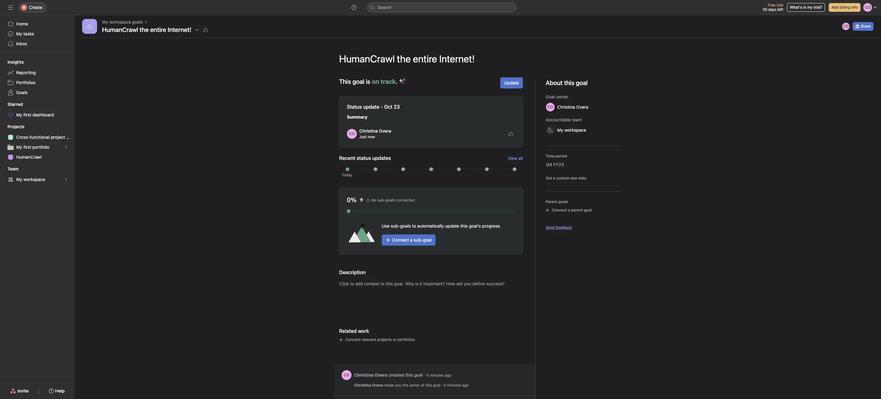 Task type: locate. For each thing, give the bounding box(es) containing it.
no
[[371, 198, 376, 203]]

1 horizontal spatial humancrawl
[[102, 26, 138, 33]]

ago inside christina overa created this goal · 6 minutes ago
[[445, 374, 452, 378]]

a left parent
[[568, 208, 570, 213]]

global element
[[0, 15, 75, 53]]

connect for use sub-goals to automatically update this goal's progress.
[[392, 238, 409, 243]]

2 vertical spatial christina overa link
[[354, 384, 383, 388]]

2 vertical spatial this
[[426, 384, 432, 388]]

0 vertical spatial ago
[[445, 374, 452, 378]]

the right you
[[402, 384, 408, 388]]

set a custom due date
[[546, 176, 586, 181]]

humancrawl the entire internet!
[[102, 26, 191, 33]]

christina inside "christina overa just now"
[[359, 129, 378, 134]]

0 vertical spatial ·
[[424, 373, 425, 378]]

the down my workspace goals link
[[140, 26, 149, 33]]

a inside button
[[410, 238, 413, 243]]

share button
[[853, 22, 874, 31]]

goals left connected
[[386, 198, 395, 203]]

sub- for use
[[391, 224, 400, 229]]

my inside projects element
[[16, 145, 22, 150]]

reporting
[[16, 70, 36, 75]]

2 horizontal spatial connect
[[552, 208, 567, 213]]

·
[[424, 373, 425, 378], [442, 384, 443, 388]]

1 vertical spatial update
[[445, 224, 459, 229]]

1 horizontal spatial ago
[[462, 384, 469, 388]]

team
[[7, 166, 19, 172]]

1 vertical spatial co
[[349, 132, 355, 136]]

1 vertical spatial ·
[[442, 384, 443, 388]]

0 vertical spatial my workspace
[[557, 128, 586, 133]]

sub- down to in the bottom left of the page
[[414, 238, 423, 243]]

feedback
[[556, 226, 572, 230]]

on
[[372, 78, 379, 85]]

goal's
[[469, 224, 481, 229]]

0 horizontal spatial minutes
[[430, 374, 444, 378]]

add billing info button
[[829, 3, 861, 12]]

add
[[832, 5, 839, 10]]

plan
[[66, 135, 75, 140]]

goals up connect a parent goal 'button'
[[559, 200, 568, 204]]

sub- right the use
[[391, 224, 400, 229]]

goal right parent
[[584, 208, 592, 213]]

0 horizontal spatial sub-
[[377, 198, 386, 203]]

free trial 30 days left
[[763, 3, 784, 12]]

0 vertical spatial co
[[843, 24, 849, 29]]

create
[[29, 5, 42, 10]]

1 horizontal spatial ·
[[442, 384, 443, 388]]

· up of
[[424, 373, 425, 378]]

this left goal's
[[460, 224, 468, 229]]

create button
[[19, 2, 46, 12]]

0 vertical spatial christina overa link
[[359, 129, 391, 134]]

1 vertical spatial humancrawl
[[16, 155, 42, 160]]

0 vertical spatial a
[[553, 176, 555, 181]]

0 vertical spatial sub-
[[377, 198, 386, 203]]

· right of
[[442, 384, 443, 388]]

sub- inside button
[[414, 238, 423, 243]]

1 vertical spatial my workspace
[[16, 177, 45, 182]]

my workspace inside my workspace link
[[16, 177, 45, 182]]

created
[[389, 373, 404, 378]]

see details, my first portfolio image
[[64, 146, 68, 149]]

christina overa link for just
[[359, 129, 391, 134]]

my inside the starred element
[[16, 112, 22, 118]]

overa for christina overa just now
[[379, 129, 391, 134]]

first inside 'my first dashboard' link
[[23, 112, 31, 118]]

0 vertical spatial update
[[363, 104, 379, 110]]

0 vertical spatial the
[[140, 26, 149, 33]]

christina overa link left made
[[354, 384, 383, 388]]

share
[[861, 24, 871, 29]]

1 vertical spatial connect
[[392, 238, 409, 243]]

my inside dropdown button
[[557, 128, 563, 133]]

my first dashboard link
[[4, 110, 71, 120]]

1 vertical spatial sub-
[[391, 224, 400, 229]]

overa inside "dropdown button"
[[576, 105, 588, 110]]

1 horizontal spatial update
[[445, 224, 459, 229]]

owner left of
[[409, 384, 420, 388]]

help
[[55, 389, 65, 394]]

6 inside christina overa created this goal · 6 minutes ago
[[427, 374, 429, 378]]

projects button
[[0, 124, 24, 130]]

search list box
[[367, 2, 517, 12]]

1 vertical spatial minutes
[[447, 384, 461, 388]]

team
[[572, 117, 582, 123]]

overa up made
[[375, 373, 387, 378]]

0 vertical spatial owner
[[556, 94, 568, 100]]

humancrawl
[[102, 26, 138, 33], [16, 155, 42, 160]]

see details, my workspace image
[[64, 178, 68, 182]]

2 horizontal spatial sub-
[[414, 238, 423, 243]]

2 horizontal spatial workspace
[[565, 128, 586, 133]]

overa left made
[[372, 384, 383, 388]]

co inside the latest status update element
[[349, 132, 355, 136]]

goals left to in the bottom left of the page
[[400, 224, 411, 229]]

.
[[396, 78, 398, 85]]

1 horizontal spatial the
[[402, 384, 408, 388]]

my workspace inside my workspace dropdown button
[[557, 128, 586, 133]]

humancrawl inside projects element
[[16, 155, 42, 160]]

-
[[381, 104, 383, 110]]

my workspace
[[557, 128, 586, 133], [16, 177, 45, 182]]

christina inside "dropdown button"
[[557, 105, 575, 110]]

this
[[460, 224, 468, 229], [405, 373, 413, 378], [426, 384, 432, 388]]

team button
[[0, 166, 19, 172]]

2 first from the top
[[23, 145, 31, 150]]

1 horizontal spatial my workspace
[[557, 128, 586, 133]]

0 horizontal spatial the
[[140, 26, 149, 33]]

christina overa link up made
[[354, 373, 387, 378]]

2 horizontal spatial this
[[460, 224, 468, 229]]

0 horizontal spatial update
[[363, 104, 379, 110]]

2 vertical spatial sub-
[[414, 238, 423, 243]]

0 vertical spatial co button
[[842, 22, 851, 31]]

2 vertical spatial workspace
[[23, 177, 45, 182]]

relevant
[[362, 338, 376, 343]]

0 vertical spatial workspace
[[109, 19, 131, 25]]

humancrawl down 'my first portfolio'
[[16, 155, 42, 160]]

1 vertical spatial workspace
[[565, 128, 586, 133]]

first
[[23, 112, 31, 118], [23, 145, 31, 150]]

workspace
[[109, 19, 131, 25], [565, 128, 586, 133], [23, 177, 45, 182]]

co button
[[842, 22, 851, 31], [342, 371, 352, 381]]

0 horizontal spatial owner
[[409, 384, 420, 388]]

first inside my first portfolio link
[[23, 145, 31, 150]]

help button
[[45, 386, 69, 397]]

this right of
[[426, 384, 432, 388]]

functional
[[30, 135, 50, 140]]

add billing info
[[832, 5, 858, 10]]

workspace inside teams element
[[23, 177, 45, 182]]

1 vertical spatial this
[[405, 373, 413, 378]]

a for sub-
[[410, 238, 413, 243]]

1 horizontal spatial owner
[[556, 94, 568, 100]]

1 horizontal spatial connect
[[392, 238, 409, 243]]

track
[[381, 78, 396, 85]]

my tasks
[[16, 31, 34, 36]]

0 horizontal spatial my workspace
[[16, 177, 45, 182]]

1 vertical spatial the
[[402, 384, 408, 388]]

overa
[[576, 105, 588, 110], [379, 129, 391, 134], [375, 373, 387, 378], [372, 384, 383, 388]]

connect inside 'button'
[[552, 208, 567, 213]]

update
[[363, 104, 379, 110], [445, 224, 459, 229]]

is
[[366, 78, 370, 85]]

1 vertical spatial a
[[568, 208, 570, 213]]

a inside 'button'
[[568, 208, 570, 213]]

0 horizontal spatial ago
[[445, 374, 452, 378]]

1 horizontal spatial sub-
[[391, 224, 400, 229]]

overa left 'remove' image
[[576, 105, 588, 110]]

0 horizontal spatial this
[[405, 373, 413, 378]]

a
[[553, 176, 555, 181], [568, 208, 570, 213], [410, 238, 413, 243]]

made
[[384, 384, 394, 388]]

ago
[[445, 374, 452, 378], [462, 384, 469, 388]]

cross-
[[16, 135, 30, 140]]

my
[[102, 19, 108, 25], [16, 31, 22, 36], [16, 112, 22, 118], [557, 128, 563, 133], [16, 145, 22, 150], [16, 177, 22, 182]]

overa inside "christina overa just now"
[[379, 129, 391, 134]]

workspace inside dropdown button
[[565, 128, 586, 133]]

recent
[[339, 156, 355, 161]]

christina overa link inside the latest status update element
[[359, 129, 391, 134]]

2 vertical spatial connect
[[345, 338, 361, 343]]

projects
[[377, 338, 392, 343]]

1 horizontal spatial a
[[553, 176, 555, 181]]

1 vertical spatial christina overa link
[[354, 373, 387, 378]]

update right automatically
[[445, 224, 459, 229]]

today
[[342, 173, 352, 178]]

christina overa link up now
[[359, 129, 391, 134]]

related work
[[339, 329, 369, 335]]

0 horizontal spatial 6
[[427, 374, 429, 378]]

0 vertical spatial connect
[[552, 208, 567, 213]]

0 likes. click to like this task image
[[203, 27, 208, 32]]

teams element
[[0, 164, 75, 186]]

0 horizontal spatial workspace
[[23, 177, 45, 182]]

2 vertical spatial a
[[410, 238, 413, 243]]

the
[[140, 26, 149, 33], [402, 384, 408, 388]]

2 horizontal spatial a
[[568, 208, 570, 213]]

connect relevant projects or portfolios button
[[336, 336, 418, 345]]

connect a sub-goal
[[392, 238, 432, 243]]

1 vertical spatial first
[[23, 145, 31, 150]]

goals up humancrawl the entire internet!
[[132, 19, 143, 25]]

my first dashboard
[[16, 112, 54, 118]]

christina
[[557, 105, 575, 110], [359, 129, 378, 134], [354, 373, 374, 378], [354, 384, 371, 388]]

this goal
[[564, 79, 588, 87]]

0 vertical spatial minutes
[[430, 374, 444, 378]]

my workspace down team
[[557, 128, 586, 133]]

0 horizontal spatial a
[[410, 238, 413, 243]]

my inside global "element"
[[16, 31, 22, 36]]

hide sidebar image
[[8, 5, 13, 10]]

update left -
[[363, 104, 379, 110]]

my workspace for my workspace link
[[16, 177, 45, 182]]

sub- right the no
[[377, 198, 386, 203]]

1 first from the top
[[23, 112, 31, 118]]

goal down automatically
[[423, 238, 432, 243]]

christina overa
[[557, 105, 588, 110]]

owner
[[556, 94, 568, 100], [409, 384, 420, 388]]

6
[[427, 374, 429, 378], [444, 384, 446, 388]]

update
[[504, 80, 519, 86]]

1 vertical spatial co button
[[342, 371, 352, 381]]

my workspace down the team
[[16, 177, 45, 182]]

0 horizontal spatial humancrawl
[[16, 155, 42, 160]]

workspace down humancrawl link
[[23, 177, 45, 182]]

cross-functional project plan
[[16, 135, 75, 140]]

a right set
[[553, 176, 555, 181]]

owner right goal
[[556, 94, 568, 100]]

q4 fy23
[[546, 162, 564, 167]]

connect a sub-goal button
[[382, 235, 436, 246]]

1 vertical spatial 6
[[444, 384, 446, 388]]

first left "dashboard"
[[23, 112, 31, 118]]

1 horizontal spatial minutes
[[447, 384, 461, 388]]

a inside "button"
[[553, 176, 555, 181]]

6 up christina overa made you the owner of this goal · 6 minutes ago
[[427, 374, 429, 378]]

goals for my workspace goals
[[132, 19, 143, 25]]

a for custom
[[553, 176, 555, 181]]

christina overa created this goal · 6 minutes ago
[[354, 373, 452, 378]]

first down cross- at the left
[[23, 145, 31, 150]]

1 horizontal spatial 6
[[444, 384, 446, 388]]

connect a parent goal button
[[543, 206, 595, 215]]

a down to in the bottom left of the page
[[410, 238, 413, 243]]

goal inside the connect a sub-goal button
[[423, 238, 432, 243]]

0 vertical spatial humancrawl
[[102, 26, 138, 33]]

0 horizontal spatial connect
[[345, 338, 361, 343]]

connect
[[552, 208, 567, 213], [392, 238, 409, 243], [345, 338, 361, 343]]

my inside teams element
[[16, 177, 22, 182]]

overa down -
[[379, 129, 391, 134]]

description
[[339, 270, 366, 276]]

workspace up humancrawl the entire internet!
[[109, 19, 131, 25]]

my first portfolio
[[16, 145, 49, 150]]

latest status update element
[[339, 96, 523, 148]]

0 vertical spatial 6
[[427, 374, 429, 378]]

goals
[[132, 19, 143, 25], [386, 198, 395, 203], [559, 200, 568, 204], [400, 224, 411, 229]]

portfolio
[[32, 145, 49, 150]]

my for my first portfolio link
[[16, 145, 22, 150]]

humancrawl down my workspace goals link
[[102, 26, 138, 33]]

0 vertical spatial first
[[23, 112, 31, 118]]

remove image
[[591, 105, 596, 110]]

sub- for no
[[377, 198, 386, 203]]

workspace down team
[[565, 128, 586, 133]]

progress.
[[482, 224, 501, 229]]

overa for christina overa made you the owner of this goal · 6 minutes ago
[[372, 384, 383, 388]]

6 right of
[[444, 384, 446, 388]]

this up christina overa made you the owner of this goal · 6 minutes ago
[[405, 373, 413, 378]]

fy23
[[553, 162, 564, 167]]



Task type: vqa. For each thing, say whether or not it's contained in the screenshot.
shared work
no



Task type: describe. For each thing, give the bounding box(es) containing it.
insights element
[[0, 57, 75, 99]]

my workspace link
[[4, 175, 71, 185]]

reporting link
[[4, 68, 71, 78]]

view all
[[508, 156, 523, 161]]

my tasks link
[[4, 29, 71, 39]]

minutes inside christina overa created this goal · 6 minutes ago
[[430, 374, 444, 378]]

0 horizontal spatial co button
[[342, 371, 352, 381]]

goals for no sub-goals connected
[[386, 198, 395, 203]]

parent goals
[[546, 200, 568, 204]]

summary
[[347, 115, 368, 120]]

you
[[395, 384, 401, 388]]

home link
[[4, 19, 71, 29]]

humancrawl for humancrawl
[[16, 155, 42, 160]]

my workspace button
[[543, 125, 596, 136]]

my workspace goals link
[[102, 19, 143, 26]]

my for my workspace dropdown button
[[557, 128, 563, 133]]

0%
[[347, 197, 357, 204]]

time period
[[546, 154, 567, 159]]

goal inside connect a parent goal 'button'
[[584, 208, 592, 213]]

connect for parent goals
[[552, 208, 567, 213]]

set
[[546, 176, 552, 181]]

0 vertical spatial this
[[460, 224, 468, 229]]

accountable
[[546, 117, 571, 123]]

goal
[[546, 94, 555, 100]]

1 horizontal spatial workspace
[[109, 19, 131, 25]]

first for portfolio
[[23, 145, 31, 150]]

starred button
[[0, 101, 23, 108]]

my first portfolio link
[[4, 143, 71, 152]]

projects element
[[0, 121, 75, 164]]

home
[[16, 21, 28, 26]]

starred element
[[0, 99, 75, 121]]

send feedback
[[546, 226, 572, 230]]

starred
[[7, 102, 23, 107]]

use
[[382, 224, 390, 229]]

status
[[347, 104, 362, 110]]

humancrawl for humancrawl the entire internet!
[[102, 26, 138, 33]]

christina overa just now
[[359, 129, 391, 139]]

cross-functional project plan link
[[4, 133, 75, 143]]

christina for christina overa created this goal · 6 minutes ago
[[354, 373, 374, 378]]

goal up of
[[414, 373, 423, 378]]

1 vertical spatial owner
[[409, 384, 420, 388]]

now
[[368, 135, 375, 139]]

my for 'my first dashboard' link
[[16, 112, 22, 118]]

of
[[421, 384, 425, 388]]

free
[[768, 3, 776, 7]]

inbox
[[16, 41, 27, 46]]

goal owner
[[546, 94, 568, 100]]

period
[[556, 154, 567, 159]]

custom
[[556, 176, 570, 181]]

due
[[571, 176, 577, 181]]

about
[[546, 79, 563, 87]]

insights button
[[0, 59, 24, 65]]

my
[[808, 5, 813, 10]]

portfolios
[[16, 80, 35, 85]]

invite button
[[6, 386, 33, 397]]

goals for use sub-goals to automatically update this goal's progress.
[[400, 224, 411, 229]]

just
[[359, 135, 367, 139]]

goals
[[16, 90, 28, 95]]

trial
[[777, 3, 784, 7]]

view
[[508, 156, 517, 161]]

send feedback link
[[546, 225, 572, 231]]

parent
[[571, 208, 583, 213]]

portfolios
[[398, 338, 415, 343]]

oct 23
[[384, 104, 400, 110]]

overa for christina overa created this goal · 6 minutes ago
[[375, 373, 387, 378]]

accountable team
[[546, 117, 582, 123]]

christina for christina overa made you the owner of this goal · 6 minutes ago
[[354, 384, 371, 388]]

what's in my trial? button
[[787, 3, 825, 12]]

trial?
[[814, 5, 822, 10]]

a for parent
[[568, 208, 570, 213]]

1 vertical spatial ago
[[462, 384, 469, 388]]

dashboard
[[32, 112, 54, 118]]

goal right of
[[433, 384, 441, 388]]

insights
[[7, 59, 24, 65]]

use sub-goals to automatically update this goal's progress.
[[382, 224, 501, 229]]

what's
[[790, 5, 802, 10]]

q4
[[546, 162, 552, 167]]

or
[[393, 338, 397, 343]]

what's in my trial?
[[790, 5, 822, 10]]

1 horizontal spatial this
[[426, 384, 432, 388]]

30
[[763, 7, 767, 12]]

connected
[[396, 198, 415, 203]]

humancrawl link
[[4, 152, 71, 162]]

recent status updates
[[339, 156, 391, 161]]

my workspace for my workspace dropdown button
[[557, 128, 586, 133]]

no sub-goals connected
[[371, 198, 415, 203]]

connect for related work
[[345, 338, 361, 343]]

my for my workspace link
[[16, 177, 22, 182]]

1 horizontal spatial co button
[[842, 22, 851, 31]]

my for my tasks link
[[16, 31, 22, 36]]

workspace for my workspace dropdown button
[[565, 128, 586, 133]]

status update - oct 23
[[347, 104, 400, 110]]

connect a parent goal
[[552, 208, 592, 213]]

all
[[519, 156, 523, 161]]

inbox link
[[4, 39, 71, 49]]

view all button
[[508, 156, 523, 161]]

about this goal
[[546, 79, 588, 87]]

my workspace goals
[[102, 19, 143, 25]]

search button
[[367, 2, 517, 12]]

date
[[578, 176, 586, 181]]

Goal name text field
[[334, 48, 622, 70]]

2 vertical spatial co
[[344, 373, 349, 378]]

show options image
[[195, 27, 200, 32]]

q4 fy23 button
[[542, 159, 574, 171]]

to
[[412, 224, 416, 229]]

first for dashboard
[[23, 112, 31, 118]]

left
[[778, 7, 784, 12]]

overa for christina overa
[[576, 105, 588, 110]]

0 horizontal spatial ·
[[424, 373, 425, 378]]

christina for christina overa
[[557, 105, 575, 110]]

invite
[[17, 389, 29, 394]]

info
[[851, 5, 858, 10]]

automatically
[[417, 224, 444, 229]]

update button
[[500, 77, 523, 89]]

christina for christina overa just now
[[359, 129, 378, 134]]

goals link
[[4, 88, 71, 98]]

0 likes. click to like this task image
[[508, 132, 513, 137]]

workspace for my workspace link
[[23, 177, 45, 182]]

goal left is
[[353, 78, 364, 85]]

christina overa link for created
[[354, 373, 387, 378]]

christina overa button
[[543, 102, 599, 113]]

projects
[[7, 124, 24, 129]]

portfolios link
[[4, 78, 71, 88]]

history image
[[352, 5, 357, 10]]



